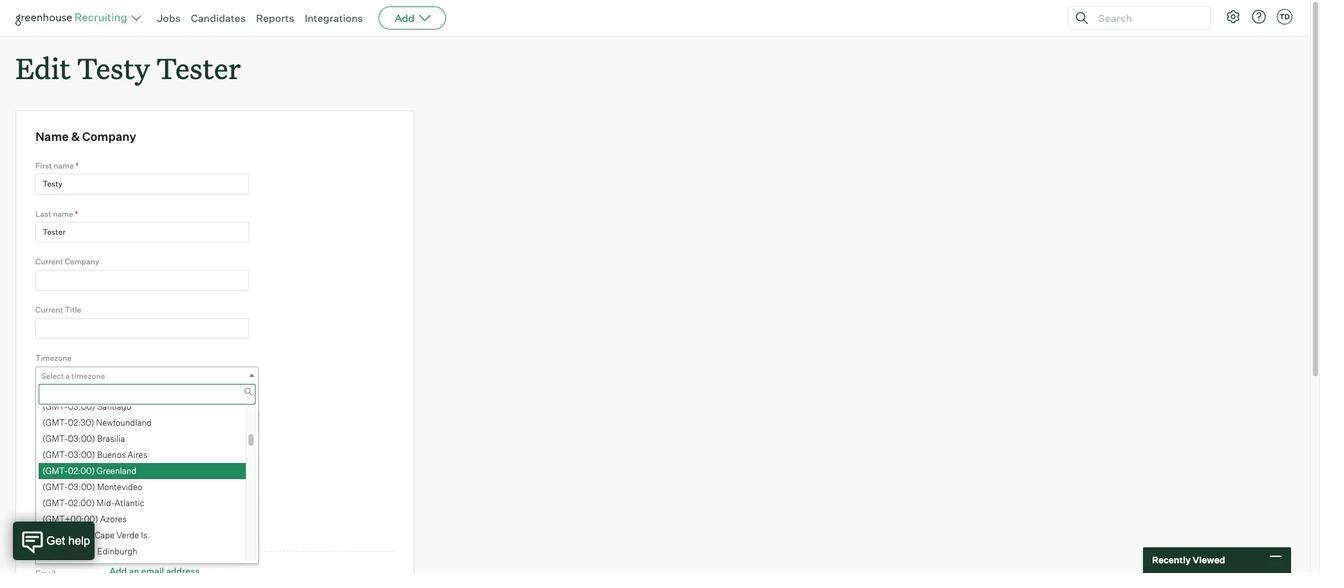 Task type: vqa. For each thing, say whether or not it's contained in the screenshot.
second (GMT- from the bottom
yes



Task type: locate. For each thing, give the bounding box(es) containing it.
2 (gmt+01:00) from the top
[[42, 563, 96, 573]]

03:00) down 02:30) in the left bottom of the page
[[68, 434, 95, 444]]

jobs
[[157, 12, 181, 24]]

name right 'first'
[[54, 161, 74, 170]]

0 vertical spatial company
[[82, 130, 136, 144]]

recently
[[1153, 555, 1191, 566]]

1 (gmt- from the top
[[42, 402, 68, 412]]

(gmt-
[[42, 402, 68, 412], [42, 418, 68, 428], [42, 434, 68, 444], [42, 450, 68, 460], [42, 466, 68, 477], [42, 482, 68, 493], [42, 498, 68, 509], [42, 531, 68, 541]]

1 vertical spatial name
[[53, 209, 73, 219]]

last name *
[[35, 209, 78, 219]]

4 (gmt- from the top
[[42, 450, 68, 460]]

add inside popup button
[[395, 12, 415, 24]]

1 vertical spatial a
[[129, 527, 134, 538]]

add a phone number link
[[109, 527, 197, 538]]

company right &
[[82, 130, 136, 144]]

current for current company
[[35, 257, 63, 267]]

current company
[[35, 257, 99, 267]]

viewed
[[1193, 555, 1226, 566]]

02:00)
[[68, 466, 95, 477], [68, 498, 95, 509]]

first
[[35, 161, 52, 170]]

1 horizontal spatial a
[[129, 527, 134, 538]]

* right the last
[[75, 209, 78, 219]]

1 vertical spatial *
[[75, 209, 78, 219]]

2 vertical spatial *
[[35, 448, 39, 457]]

greenland
[[97, 466, 136, 477]]

2 02:00) from the top
[[68, 498, 95, 509]]

None text field
[[35, 270, 249, 291], [36, 412, 256, 432], [35, 270, 249, 291], [36, 412, 256, 432]]

recently viewed
[[1153, 555, 1226, 566]]

0 vertical spatial name
[[54, 161, 74, 170]]

a for select
[[66, 371, 70, 381]]

(gmt+00:00)
[[42, 515, 98, 525]]

integrations link
[[305, 12, 363, 24]]

name right the last
[[53, 209, 73, 219]]

add for add
[[395, 12, 415, 24]]

4 03:00) from the top
[[68, 482, 95, 493]]

a left is.
[[129, 527, 134, 538]]

edinburgh
[[97, 547, 138, 557]]

brasilia
[[97, 434, 125, 444]]

newfoundland
[[96, 418, 152, 428]]

None text field
[[35, 174, 249, 195], [35, 222, 249, 243], [35, 319, 249, 340], [39, 384, 256, 405], [35, 174, 249, 195], [35, 222, 249, 243], [35, 319, 249, 340], [39, 384, 256, 405]]

=
[[40, 447, 46, 457]]

02:00) down the required
[[68, 466, 95, 477]]

1 vertical spatial current
[[35, 305, 63, 315]]

montevideo
[[97, 482, 142, 493]]

required
[[48, 447, 80, 457]]

candidates
[[191, 12, 246, 24]]

1 current from the top
[[35, 257, 63, 267]]

a right select
[[66, 371, 70, 381]]

add a phone number
[[109, 527, 197, 538]]

add for add a phone number
[[109, 527, 127, 538]]

last
[[35, 209, 51, 219]]

0 vertical spatial a
[[66, 371, 70, 381]]

5 (gmt- from the top
[[42, 466, 68, 477]]

current down the last
[[35, 257, 63, 267]]

0 vertical spatial 02:00)
[[68, 466, 95, 477]]

1 02:00) from the top
[[68, 466, 95, 477]]

aires
[[128, 450, 147, 460]]

1 vertical spatial (gmt+01:00)
[[42, 563, 96, 573]]

02:00) up (gmt+00:00)
[[68, 498, 95, 509]]

tester
[[157, 49, 241, 87]]

name for first
[[54, 161, 74, 170]]

03:00) up 02:30) in the left bottom of the page
[[68, 402, 95, 412]]

* left =
[[35, 448, 39, 457]]

0 vertical spatial add
[[395, 12, 415, 24]]

is.
[[141, 531, 150, 541]]

name
[[54, 161, 74, 170], [53, 209, 73, 219]]

integrations
[[305, 12, 363, 24]]

*
[[76, 161, 79, 170], [75, 209, 78, 219], [35, 448, 39, 457]]

select
[[41, 371, 64, 381]]

* = required
[[35, 447, 80, 457]]

03:00)
[[68, 402, 95, 412], [68, 434, 95, 444], [68, 450, 95, 460], [68, 482, 95, 493]]

* inside * = required
[[35, 448, 39, 457]]

3 03:00) from the top
[[68, 450, 95, 460]]

name & company
[[35, 130, 136, 144]]

1 (gmt+01:00) from the top
[[42, 547, 96, 557]]

1 vertical spatial 02:00)
[[68, 498, 95, 509]]

03:00) up (gmt+00:00)
[[68, 482, 95, 493]]

verde
[[116, 531, 139, 541]]

0 vertical spatial (gmt+01:00)
[[42, 547, 96, 557]]

timezone
[[35, 354, 72, 363]]

lisbon
[[97, 563, 124, 573]]

1 horizontal spatial add
[[395, 12, 415, 24]]

0 horizontal spatial add
[[109, 527, 127, 538]]

a
[[66, 371, 70, 381], [129, 527, 134, 538]]

current left the title
[[35, 305, 63, 315]]

(gmt-03:00) santiago (gmt-02:30) newfoundland (gmt-03:00) brasilia (gmt-03:00) buenos aires (gmt-02:00) greenland (gmt-03:00) montevideo (gmt-02:00) mid-atlantic (gmt+00:00) azores (gmt-01:00) cape verde is. (gmt+01:00) edinburgh (gmt+01:00) lisbon
[[42, 402, 152, 573]]

0 vertical spatial current
[[35, 257, 63, 267]]

edit
[[15, 49, 71, 87]]

(gmt+01:00)
[[42, 547, 96, 557], [42, 563, 96, 573]]

testy
[[77, 49, 150, 87]]

8 (gmt- from the top
[[42, 531, 68, 541]]

td button
[[1275, 6, 1296, 27]]

current
[[35, 257, 63, 267], [35, 305, 63, 315]]

company
[[82, 130, 136, 144], [65, 257, 99, 267]]

title
[[65, 305, 81, 315]]

first name *
[[35, 161, 79, 170]]

add button
[[379, 6, 446, 30]]

td button
[[1278, 9, 1293, 24]]

0 vertical spatial *
[[76, 161, 79, 170]]

* down &
[[76, 161, 79, 170]]

candidate
[[35, 397, 73, 407]]

greenhouse recruiting image
[[15, 10, 131, 26]]

0 horizontal spatial a
[[66, 371, 70, 381]]

1 vertical spatial add
[[109, 527, 127, 538]]

2 current from the top
[[35, 305, 63, 315]]

add
[[395, 12, 415, 24], [109, 527, 127, 538]]

2 03:00) from the top
[[68, 434, 95, 444]]

azores
[[100, 515, 127, 525]]

03:00) left buenos
[[68, 450, 95, 460]]

company up the title
[[65, 257, 99, 267]]



Task type: describe. For each thing, give the bounding box(es) containing it.
3 (gmt- from the top
[[42, 434, 68, 444]]

a for add
[[129, 527, 134, 538]]

buenos
[[97, 450, 126, 460]]

name
[[35, 130, 69, 144]]

* for last name *
[[75, 209, 78, 219]]

name for last
[[53, 209, 73, 219]]

select a timezone link
[[35, 367, 259, 386]]

mid-
[[97, 498, 115, 509]]

phone
[[136, 527, 162, 538]]

1 03:00) from the top
[[68, 402, 95, 412]]

2 (gmt- from the top
[[42, 418, 68, 428]]

candidate tags
[[35, 397, 92, 407]]

7 (gmt- from the top
[[42, 498, 68, 509]]

* for first name *
[[76, 161, 79, 170]]

reports link
[[256, 12, 295, 24]]

td
[[1280, 12, 1290, 21]]

select a timezone
[[41, 371, 105, 381]]

current title
[[35, 305, 81, 315]]

info
[[35, 490, 57, 504]]

1 vertical spatial company
[[65, 257, 99, 267]]

santiago
[[97, 402, 131, 412]]

6 (gmt- from the top
[[42, 482, 68, 493]]

jobs link
[[157, 12, 181, 24]]

number
[[164, 527, 197, 538]]

phone
[[35, 530, 58, 540]]

01:00)
[[68, 531, 93, 541]]

cape
[[95, 531, 115, 541]]

current for current title
[[35, 305, 63, 315]]

configure image
[[1226, 9, 1241, 24]]

02:30)
[[68, 418, 94, 428]]

reports
[[256, 12, 295, 24]]

candidates link
[[191, 12, 246, 24]]

Search text field
[[1095, 9, 1200, 27]]

edit testy tester
[[15, 49, 241, 87]]

&
[[71, 130, 80, 144]]

tags
[[74, 397, 92, 407]]

atlantic
[[115, 498, 144, 509]]

timezone
[[72, 371, 105, 381]]



